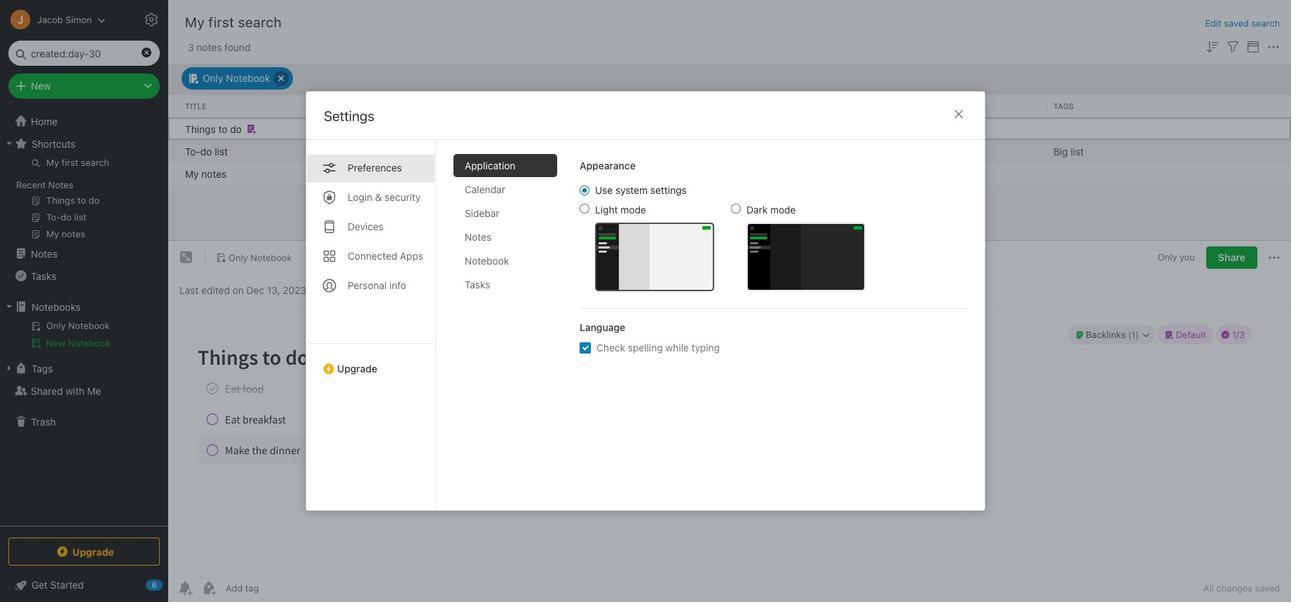 Task type: vqa. For each thing, say whether or not it's contained in the screenshot.
first More actions image from the bottom of the page
no



Task type: locate. For each thing, give the bounding box(es) containing it.
Search text field
[[18, 41, 150, 66]]

language
[[580, 322, 625, 334]]

2 min from the top
[[557, 168, 573, 179]]

list
[[215, 145, 228, 157], [1071, 145, 1084, 157]]

new inside button
[[46, 338, 65, 349]]

0 horizontal spatial tab list
[[306, 140, 436, 511]]

1 vertical spatial only notebook
[[229, 252, 292, 263]]

spelling
[[628, 342, 663, 354]]

notes link
[[0, 243, 168, 265]]

Light mode radio
[[580, 204, 590, 214]]

appearance
[[580, 160, 636, 172]]

0 vertical spatial notes
[[197, 41, 222, 53]]

6 min ago up the use system settings option on the left of the page
[[548, 168, 593, 179]]

my up 3
[[185, 14, 205, 30]]

0 horizontal spatial saved
[[1224, 18, 1249, 29]]

1 horizontal spatial tags
[[1054, 101, 1074, 110]]

1 min from the top
[[557, 145, 573, 157]]

mode
[[621, 204, 646, 216], [770, 204, 796, 216]]

do up the my notes at the top
[[200, 145, 212, 157]]

info
[[389, 280, 406, 292]]

notes down to-do list
[[201, 168, 227, 179]]

tab list
[[306, 140, 436, 511], [454, 154, 568, 511]]

0 vertical spatial saved
[[1224, 18, 1249, 29]]

1 horizontal spatial do
[[230, 123, 242, 135]]

search inside edit saved search button
[[1251, 18, 1280, 29]]

ago up the use system settings option on the left of the page
[[576, 168, 593, 179]]

0 vertical spatial new
[[31, 80, 51, 92]]

close image
[[950, 106, 967, 123]]

0 vertical spatial 6 min ago
[[548, 145, 593, 157]]

tasks up notebooks
[[31, 270, 56, 282]]

notes inside tab
[[465, 231, 492, 243]]

new
[[31, 80, 51, 92], [46, 338, 65, 349]]

0 horizontal spatial mode
[[621, 204, 646, 216]]

new for new
[[31, 80, 51, 92]]

edit
[[1205, 18, 1222, 29]]

notebook up '13,'
[[250, 252, 292, 263]]

row group containing title
[[168, 95, 1291, 117]]

ago up appearance
[[576, 145, 593, 157]]

notes right recent
[[48, 179, 73, 191]]

new up home
[[31, 80, 51, 92]]

notebook for the topmost only notebook button
[[226, 72, 270, 84]]

only notebook down found
[[203, 72, 270, 84]]

only up on
[[229, 252, 248, 263]]

0 horizontal spatial search
[[238, 14, 282, 30]]

only for the topmost only notebook button
[[203, 72, 223, 84]]

mode down system
[[621, 204, 646, 216]]

6 min ago
[[548, 145, 593, 157], [548, 168, 593, 179]]

1 vertical spatial ago
[[576, 168, 593, 179]]

0 vertical spatial upgrade button
[[306, 343, 435, 381]]

recent notes group
[[0, 155, 168, 248]]

0 vertical spatial my
[[185, 14, 205, 30]]

2 mode from the left
[[770, 204, 796, 216]]

notebook up tags button
[[68, 338, 110, 349]]

shared with me link
[[0, 380, 168, 402]]

only notebook button up dec
[[211, 248, 297, 268]]

sidebar tab
[[454, 202, 557, 225]]

row group
[[168, 95, 1291, 117], [168, 117, 1291, 185]]

1 vertical spatial notes
[[465, 231, 492, 243]]

1 mode from the left
[[621, 204, 646, 216]]

1 row group from the top
[[168, 95, 1291, 117]]

1 my from the top
[[185, 14, 205, 30]]

column header
[[812, 100, 1042, 112]]

add a reminder image
[[177, 580, 193, 597]]

upgrade button inside 'tab list'
[[306, 343, 435, 381]]

1 vertical spatial 6
[[548, 168, 554, 179]]

last edited on dec 13, 2023
[[179, 284, 306, 296]]

only left you
[[1158, 252, 1177, 263]]

0 vertical spatial 6
[[548, 145, 554, 157]]

0 vertical spatial notes
[[48, 179, 73, 191]]

1 6 from the top
[[548, 145, 554, 157]]

notes inside group
[[48, 179, 73, 191]]

application tab
[[454, 154, 557, 177]]

search right edit
[[1251, 18, 1280, 29]]

sidebar
[[465, 207, 499, 219]]

you
[[1180, 252, 1195, 263]]

home
[[31, 115, 58, 127]]

1 horizontal spatial list
[[1071, 145, 1084, 157]]

2 my from the top
[[185, 168, 199, 179]]

1 vertical spatial do
[[200, 145, 212, 157]]

notes down sidebar
[[465, 231, 492, 243]]

0 horizontal spatial tasks
[[31, 270, 56, 282]]

2 6 min ago from the top
[[548, 168, 593, 179]]

notes
[[48, 179, 73, 191], [465, 231, 492, 243], [31, 248, 58, 260]]

tasks button
[[0, 265, 168, 287]]

only notebook for the topmost only notebook button
[[203, 72, 270, 84]]

notebook inside new notebook button
[[68, 338, 110, 349]]

search for my first search
[[238, 14, 282, 30]]

1 vertical spatial saved
[[1255, 583, 1280, 594]]

mode right dark
[[770, 204, 796, 216]]

do
[[230, 123, 242, 135], [200, 145, 212, 157]]

check spelling while typing
[[597, 342, 720, 354]]

only
[[203, 72, 223, 84], [1158, 252, 1177, 263], [229, 252, 248, 263]]

my
[[185, 14, 205, 30], [185, 168, 199, 179]]

my down to-
[[185, 168, 199, 179]]

row group containing things to do
[[168, 117, 1291, 185]]

saved right changes
[[1255, 583, 1280, 594]]

add tag image
[[200, 580, 217, 597]]

to-do list
[[185, 145, 228, 157]]

Use system settings radio
[[580, 186, 590, 196]]

6 min ago up appearance
[[548, 145, 593, 157]]

use
[[595, 184, 613, 196]]

notebook
[[226, 72, 270, 84], [250, 252, 292, 263], [465, 255, 509, 267], [68, 338, 110, 349]]

0 vertical spatial upgrade
[[337, 363, 377, 375]]

saved
[[1224, 18, 1249, 29], [1255, 583, 1280, 594]]

2 row group from the top
[[168, 117, 1291, 185]]

on
[[233, 284, 244, 296]]

only down 3 notes found
[[203, 72, 223, 84]]

ago
[[576, 145, 593, 157], [576, 168, 593, 179]]

list down to
[[215, 145, 228, 157]]

0 vertical spatial only notebook
[[203, 72, 270, 84]]

1 vertical spatial only notebook button
[[211, 248, 297, 268]]

only notebook button
[[182, 67, 293, 89], [211, 248, 297, 268]]

None search field
[[18, 41, 150, 66]]

0 horizontal spatial tags
[[32, 363, 53, 375]]

only notebook inside note window element
[[229, 252, 292, 263]]

1 vertical spatial upgrade button
[[8, 538, 160, 566]]

1 horizontal spatial upgrade
[[337, 363, 377, 375]]

my notes
[[185, 168, 227, 179]]

notebook down found
[[226, 72, 270, 84]]

notes
[[197, 41, 222, 53], [201, 168, 227, 179]]

1 horizontal spatial only
[[229, 252, 248, 263]]

notebook tab
[[454, 250, 557, 273]]

my first search
[[185, 14, 282, 30]]

tags up shared
[[32, 363, 53, 375]]

tags
[[1054, 101, 1074, 110], [32, 363, 53, 375]]

1 horizontal spatial saved
[[1255, 583, 1280, 594]]

big list
[[1054, 145, 1084, 157]]

search up found
[[238, 14, 282, 30]]

1 vertical spatial notes
[[201, 168, 227, 179]]

only notebook up dec
[[229, 252, 292, 263]]

to
[[218, 123, 227, 135]]

tab list containing application
[[454, 154, 568, 511]]

0 horizontal spatial list
[[215, 145, 228, 157]]

notes right 3
[[197, 41, 222, 53]]

search
[[238, 14, 282, 30], [1251, 18, 1280, 29]]

Dark mode radio
[[731, 204, 741, 214]]

1 horizontal spatial search
[[1251, 18, 1280, 29]]

edit saved search
[[1205, 18, 1280, 29]]

2 list from the left
[[1071, 145, 1084, 157]]

option group
[[580, 184, 866, 292]]

tree
[[0, 110, 168, 526]]

1 horizontal spatial tab list
[[454, 154, 568, 511]]

1 horizontal spatial tasks
[[465, 279, 490, 291]]

1 vertical spatial 6 min ago
[[548, 168, 593, 179]]

all
[[1203, 583, 1214, 594]]

only notebook
[[203, 72, 270, 84], [229, 252, 292, 263]]

0 horizontal spatial only
[[203, 72, 223, 84]]

upgrade
[[337, 363, 377, 375], [72, 546, 114, 558]]

new for new notebook
[[46, 338, 65, 349]]

tags up the big on the top right of page
[[1054, 101, 1074, 110]]

trash link
[[0, 411, 168, 433]]

1 list from the left
[[215, 145, 228, 157]]

do right to
[[230, 123, 242, 135]]

personal
[[348, 280, 387, 292]]

my for my first search
[[185, 14, 205, 30]]

13,
[[267, 284, 280, 296]]

list right the big on the top right of page
[[1071, 145, 1084, 157]]

tasks down notebook tab
[[465, 279, 490, 291]]

calendar
[[465, 184, 505, 196]]

new down notebooks
[[46, 338, 65, 349]]

new inside popup button
[[31, 80, 51, 92]]

devices
[[348, 221, 384, 233]]

1 vertical spatial new
[[46, 338, 65, 349]]

calendar tab
[[454, 178, 557, 201]]

0 vertical spatial do
[[230, 123, 242, 135]]

1 vertical spatial my
[[185, 168, 199, 179]]

upgrade button
[[306, 343, 435, 381], [8, 538, 160, 566]]

notes up tasks button at the top left
[[31, 248, 58, 260]]

1 vertical spatial tags
[[32, 363, 53, 375]]

1 horizontal spatial upgrade button
[[306, 343, 435, 381]]

tab list containing preferences
[[306, 140, 436, 511]]

0 vertical spatial min
[[557, 145, 573, 157]]

share button
[[1206, 247, 1258, 269]]

new button
[[8, 74, 160, 99]]

big
[[1054, 145, 1068, 157]]

shared
[[31, 385, 63, 397]]

1 vertical spatial min
[[557, 168, 573, 179]]

typing
[[692, 342, 720, 354]]

1 horizontal spatial mode
[[770, 204, 796, 216]]

Note Editor text field
[[168, 308, 1291, 574]]

1 vertical spatial upgrade
[[72, 546, 114, 558]]

note window element
[[168, 241, 1291, 603]]

share
[[1218, 252, 1246, 264]]

saved right edit
[[1224, 18, 1249, 29]]

only notebook button down found
[[182, 67, 293, 89]]

notes tab
[[454, 226, 557, 249]]

0 vertical spatial ago
[[576, 145, 593, 157]]

notebook down notes tab on the top of page
[[465, 255, 509, 267]]

expand note image
[[178, 250, 195, 266]]

notebook inside note window element
[[250, 252, 292, 263]]

tasks
[[31, 270, 56, 282], [465, 279, 490, 291]]

trash
[[31, 416, 56, 428]]

6
[[548, 145, 554, 157], [548, 168, 554, 179]]

while
[[665, 342, 689, 354]]

min
[[557, 145, 573, 157], [557, 168, 573, 179]]



Task type: describe. For each thing, give the bounding box(es) containing it.
light
[[595, 204, 618, 216]]

to-
[[185, 145, 200, 157]]

edited
[[201, 284, 230, 296]]

mode for light mode
[[621, 204, 646, 216]]

2 horizontal spatial only
[[1158, 252, 1177, 263]]

shortcuts
[[32, 138, 76, 150]]

new notebook group
[[0, 318, 168, 357]]

all changes saved
[[1203, 583, 1280, 594]]

3 notes found
[[188, 41, 251, 53]]

notebook inside notebook tab
[[465, 255, 509, 267]]

option group containing use system settings
[[580, 184, 866, 292]]

connected
[[348, 250, 397, 262]]

2023
[[283, 284, 306, 296]]

recent notes
[[16, 179, 73, 191]]

settings image
[[143, 11, 160, 28]]

with
[[66, 385, 84, 397]]

saved inside button
[[1224, 18, 1249, 29]]

first
[[209, 14, 234, 30]]

apps
[[400, 250, 423, 262]]

notes for my
[[201, 168, 227, 179]]

do inside button
[[230, 123, 242, 135]]

notebook for new notebook button
[[68, 338, 110, 349]]

notebooks link
[[0, 296, 168, 318]]

check
[[597, 342, 625, 354]]

settings
[[650, 184, 687, 196]]

0 vertical spatial tags
[[1054, 101, 1074, 110]]

preferences
[[348, 162, 402, 174]]

security
[[385, 191, 421, 203]]

found
[[224, 41, 251, 53]]

login & security
[[348, 191, 421, 203]]

settings
[[324, 108, 375, 124]]

things
[[185, 123, 216, 135]]

tasks inside button
[[31, 270, 56, 282]]

tasks tab
[[454, 273, 557, 297]]

tags inside button
[[32, 363, 53, 375]]

0 horizontal spatial do
[[200, 145, 212, 157]]

recent
[[16, 179, 46, 191]]

notebook for only notebook button in the note window element
[[250, 252, 292, 263]]

login
[[348, 191, 372, 203]]

tags button
[[0, 357, 168, 380]]

my for my notes
[[185, 168, 199, 179]]

1 ago from the top
[[576, 145, 593, 157]]

tree containing home
[[0, 110, 168, 526]]

changes
[[1217, 583, 1253, 594]]

only notebook button inside note window element
[[211, 248, 297, 268]]

light mode
[[595, 204, 646, 216]]

dark mode
[[747, 204, 796, 216]]

connected apps
[[348, 250, 423, 262]]

tab list for appearance
[[454, 154, 568, 511]]

dec
[[246, 284, 264, 296]]

tab list for application
[[306, 140, 436, 511]]

title
[[185, 101, 207, 110]]

things to do button
[[168, 117, 1291, 140]]

personal info
[[348, 280, 406, 292]]

edit saved search button
[[1205, 17, 1280, 30]]

home link
[[0, 110, 168, 132]]

new notebook
[[46, 338, 110, 349]]

use system settings
[[595, 184, 687, 196]]

mode for dark mode
[[770, 204, 796, 216]]

system
[[615, 184, 648, 196]]

saved inside note window element
[[1255, 583, 1280, 594]]

only notebook for only notebook button in the note window element
[[229, 252, 292, 263]]

2 ago from the top
[[576, 168, 593, 179]]

dark
[[747, 204, 768, 216]]

application
[[465, 160, 515, 172]]

things to do
[[185, 123, 242, 135]]

expand notebooks image
[[4, 301, 15, 313]]

&
[[375, 191, 382, 203]]

search for edit saved search
[[1251, 18, 1280, 29]]

expand tags image
[[4, 363, 15, 374]]

2 6 from the top
[[548, 168, 554, 179]]

last
[[179, 284, 199, 296]]

1 6 min ago from the top
[[548, 145, 593, 157]]

only for only notebook button in the note window element
[[229, 252, 248, 263]]

notebooks
[[32, 301, 81, 313]]

3
[[188, 41, 194, 53]]

only you
[[1158, 252, 1195, 263]]

shortcuts button
[[0, 132, 168, 155]]

notes for 3
[[197, 41, 222, 53]]

me
[[87, 385, 101, 397]]

tasks inside tab
[[465, 279, 490, 291]]

new notebook button
[[0, 335, 168, 352]]

shared with me
[[31, 385, 101, 397]]

0 horizontal spatial upgrade button
[[8, 538, 160, 566]]

0 horizontal spatial upgrade
[[72, 546, 114, 558]]

2 vertical spatial notes
[[31, 248, 58, 260]]

Check spelling while typing checkbox
[[580, 342, 591, 354]]

0 vertical spatial only notebook button
[[182, 67, 293, 89]]



